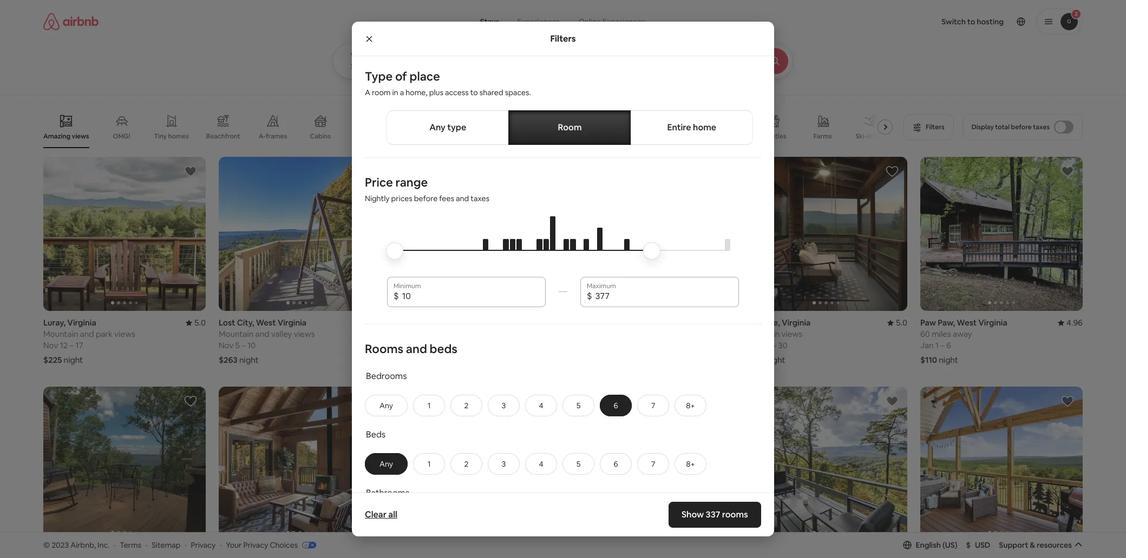 Task type: vqa. For each thing, say whether or not it's contained in the screenshot.
Jan 2 – 7 $209 night
yes



Task type: locate. For each thing, give the bounding box(es) containing it.
2 vertical spatial 5
[[577, 460, 581, 469]]

add to wishlist: harpers ferry, west virginia image
[[360, 395, 373, 408]]

1 vertical spatial 7
[[651, 401, 655, 411]]

airbnb,
[[71, 541, 96, 551]]

1 for bedrooms
[[428, 401, 431, 411]]

· left the '4.88'
[[185, 541, 187, 551]]

0 vertical spatial any element
[[376, 401, 396, 411]]

ferry,
[[251, 548, 272, 558]]

1 vertical spatial 3
[[502, 460, 506, 469]]

2 – from the left
[[242, 341, 246, 351]]

5.0 for rileyville, virginia mountain views nov 25 – 30 night
[[896, 318, 908, 328]]

5.0 out of 5 average rating image
[[186, 318, 206, 328], [887, 318, 908, 328]]

3
[[502, 401, 506, 411], [502, 460, 506, 469]]

west up "away"
[[957, 318, 977, 328]]

5 button for bedrooms
[[563, 395, 595, 417]]

0 vertical spatial 8+ element
[[686, 401, 695, 411]]

2 vertical spatial 6
[[614, 460, 618, 469]]

west left support on the right
[[973, 548, 993, 558]]

sitemap
[[152, 541, 181, 551]]

2 any element from the top
[[376, 460, 396, 469]]

1 vertical spatial any button
[[365, 454, 408, 475]]

3 mountain from the left
[[745, 329, 780, 340]]

4 for bedrooms
[[539, 401, 543, 411]]

4.92 left quicksburg,
[[540, 548, 557, 558]]

any for any type
[[429, 122, 446, 133]]

2 4 from the top
[[539, 460, 543, 469]]

5 button
[[563, 395, 595, 417], [563, 454, 595, 475]]

1 – from the left
[[70, 341, 74, 351]]

2 vertical spatial 7
[[651, 460, 655, 469]]

2 8+ button from the top
[[675, 454, 707, 475]]

0 vertical spatial 4
[[539, 401, 543, 411]]

rileyville, virginia
[[43, 548, 109, 558]]

1 7 button from the top
[[637, 395, 669, 417]]

any element right the add to wishlist: harpers ferry, west virginia image
[[376, 401, 396, 411]]

1 horizontal spatial before
[[1011, 123, 1032, 132]]

8+ element
[[686, 401, 695, 411], [686, 460, 695, 469]]

2 8+ from the top
[[686, 460, 695, 469]]

1 horizontal spatial show
[[682, 510, 704, 521]]

place
[[410, 69, 440, 84]]

5.0 for luray, virginia mountain and park views nov 12 – 17 $225 night
[[194, 318, 206, 328]]

7 button for bedrooms
[[637, 395, 669, 417]]

0 vertical spatial 5.0 out of 5 average rating image
[[361, 318, 381, 328]]

any element up bathrooms on the bottom left
[[376, 460, 396, 469]]

price
[[365, 175, 393, 190]]

0 vertical spatial show
[[538, 493, 558, 503]]

1 horizontal spatial 5.0 out of 5 average rating image
[[1063, 548, 1083, 558]]

west inside the lost city, west virginia mountain and valley views nov 5 – 10 $263 night
[[256, 318, 276, 328]]

west for city,
[[256, 318, 276, 328]]

virginia right waterford,
[[438, 548, 467, 558]]

0 vertical spatial 3 button
[[488, 395, 520, 417]]

2 any button from the top
[[365, 454, 408, 475]]

1 8+ button from the top
[[675, 395, 707, 417]]

experiences up "filters"
[[517, 17, 560, 27]]

treehouses
[[612, 132, 648, 141]]

1 1 button from the top
[[413, 395, 445, 417]]

2 for bedrooms
[[464, 401, 469, 411]]

show inside button
[[538, 493, 558, 503]]

west for ferry,
[[274, 548, 294, 558]]

rileyville, for rileyville, virginia mountain views nov 25 – 30 night
[[745, 318, 780, 328]]

2 3 button from the top
[[488, 454, 520, 475]]

$ up haymarket,
[[587, 291, 592, 302]]

resources
[[1037, 541, 1072, 551]]

1 horizontal spatial mountain
[[219, 329, 254, 340]]

1 vertical spatial 2
[[464, 401, 469, 411]]

8+ button
[[675, 395, 707, 417], [675, 454, 707, 475]]

taxes right fees
[[471, 194, 490, 204]]

– down valley,
[[416, 341, 420, 351]]

home,
[[406, 88, 428, 97]]

1 3 from the top
[[502, 401, 506, 411]]

virginia right quicksburg,
[[618, 548, 647, 558]]

nov inside luray, virginia mountain and park views nov 12 – 17 $225 night
[[43, 341, 58, 351]]

2 vertical spatial 1
[[428, 460, 431, 469]]

4 – from the left
[[773, 341, 777, 351]]

1 horizontal spatial taxes
[[1033, 123, 1050, 132]]

national parks
[[503, 132, 547, 141]]

4.96
[[540, 318, 557, 328], [1067, 318, 1083, 328]]

5.0 out of 5 average rating image up rooms
[[361, 318, 381, 328]]

ski-
[[856, 132, 867, 141]]

1 vertical spatial 7 button
[[637, 454, 669, 475]]

tab list inside the filters dialog
[[387, 110, 753, 145]]

virginia up beds
[[438, 318, 467, 328]]

$ usd
[[966, 541, 991, 551]]

5.0 out of 5 average rating image left lost
[[186, 318, 206, 328]]

10
[[247, 341, 256, 351]]

taxes inside button
[[1033, 123, 1050, 132]]

1 vertical spatial any
[[380, 401, 393, 411]]

group containing amazing views
[[43, 106, 897, 148]]

and
[[456, 194, 469, 204], [80, 329, 94, 340], [255, 329, 269, 340], [406, 342, 427, 357]]

2 4.96 from the left
[[1067, 318, 1083, 328]]

lost
[[219, 318, 235, 328]]

2 $ text field from the left
[[595, 291, 733, 302]]

1 8+ from the top
[[686, 401, 695, 411]]

1 horizontal spatial $ text field
[[595, 291, 733, 302]]

clear
[[365, 510, 387, 521]]

4.92 out of 5 average rating image
[[532, 548, 557, 558], [883, 548, 908, 558]]

tab list containing any type
[[387, 110, 753, 145]]

1 4.92 out of 5 average rating image from the left
[[532, 548, 557, 558]]

0 horizontal spatial add to wishlist: rileyville, virginia image
[[184, 395, 197, 408]]

2 button
[[451, 395, 483, 417], [451, 454, 483, 475]]

$
[[394, 291, 399, 302], [587, 291, 592, 302], [966, 541, 971, 551]]

0 horizontal spatial mountain
[[43, 329, 78, 340]]

1 vertical spatial 4
[[539, 460, 543, 469]]

any up bathrooms on the bottom left
[[380, 460, 393, 469]]

– right 25 at the bottom right of the page
[[773, 341, 777, 351]]

1 4 button from the top
[[525, 395, 557, 417]]

before right total
[[1011, 123, 1032, 132]]

support & resources
[[999, 541, 1072, 551]]

1 vertical spatial before
[[414, 194, 438, 204]]

and right fees
[[456, 194, 469, 204]]

terms · sitemap · privacy ·
[[120, 541, 222, 551]]

taxes
[[1033, 123, 1050, 132], [471, 194, 490, 204]]

1 horizontal spatial 4.92 out of 5 average rating image
[[883, 548, 908, 558]]

1 horizontal spatial 4.92
[[891, 548, 908, 558]]

and left beds
[[406, 342, 427, 357]]

any right the add to wishlist: harpers ferry, west virginia image
[[380, 401, 393, 411]]

1 vertical spatial 6
[[614, 401, 618, 411]]

views right amazing
[[72, 132, 89, 141]]

6 inside paw paw, west virginia 60 miles away jan 1 – 6 $110 night
[[947, 341, 951, 351]]

virginia up 17 at the bottom of the page
[[67, 318, 96, 328]]

$ for 2nd $ text box from left
[[587, 291, 592, 302]]

0 vertical spatial 1
[[936, 341, 939, 351]]

0 vertical spatial 5 button
[[563, 395, 595, 417]]

and inside the lost city, west virginia mountain and valley views nov 5 – 10 $263 night
[[255, 329, 269, 340]]

0 vertical spatial taxes
[[1033, 123, 1050, 132]]

show map button
[[527, 485, 599, 511]]

night down the 10
[[239, 355, 259, 366]]

5.0 out of 5 average rating image right &
[[1063, 548, 1083, 558]]

2 inside jan 2 – 7 $209 night
[[409, 341, 414, 351]]

2 5.0 out of 5 average rating image from the left
[[887, 318, 908, 328]]

room
[[558, 122, 582, 133]]

any left type
[[429, 122, 446, 133]]

0 vertical spatial 5
[[235, 341, 240, 351]]

8+ button for bedrooms
[[675, 395, 707, 417]]

choices
[[270, 541, 298, 551]]

0 vertical spatial any
[[429, 122, 446, 133]]

5.0 left the paw
[[896, 318, 908, 328]]

2
[[409, 341, 414, 351], [464, 401, 469, 411], [464, 460, 469, 469]]

12
[[60, 341, 68, 351]]

1 horizontal spatial add to wishlist: rileyville, virginia image
[[886, 165, 899, 178]]

1 vertical spatial any element
[[376, 460, 396, 469]]

1 vertical spatial 8+ element
[[686, 460, 695, 469]]

display total before taxes
[[972, 123, 1050, 132]]

quicksburg, virginia
[[570, 548, 647, 558]]

2 horizontal spatial $
[[966, 541, 971, 551]]

– inside jan 2 – 7 $209 night
[[416, 341, 420, 351]]

© 2023 airbnb, inc. ·
[[43, 541, 116, 551]]

night inside rileyville, virginia mountain views nov 25 – 30 night
[[766, 355, 786, 366]]

0 horizontal spatial 5.0 out of 5 average rating image
[[186, 318, 206, 328]]

1 vertical spatial 5 button
[[563, 454, 595, 475]]

2 4 button from the top
[[525, 454, 557, 475]]

1 horizontal spatial nov
[[219, 341, 234, 351]]

0 horizontal spatial $
[[394, 291, 399, 302]]

2 button for bedrooms
[[451, 395, 483, 417]]

7
[[422, 341, 426, 351], [651, 401, 655, 411], [651, 460, 655, 469]]

jan up $209
[[394, 341, 408, 351]]

– inside the lost city, west virginia mountain and valley views nov 5 – 10 $263 night
[[242, 341, 246, 351]]

0 vertical spatial 2
[[409, 341, 414, 351]]

0 vertical spatial 8+
[[686, 401, 695, 411]]

$ left usd on the bottom right of page
[[966, 541, 971, 551]]

west right ferry,
[[274, 548, 294, 558]]

taxes inside "price range nightly prices before fees and taxes"
[[471, 194, 490, 204]]

7 for beds
[[651, 460, 655, 469]]

night inside jan 2 – 7 $209 night
[[415, 355, 434, 366]]

3 nov from the left
[[745, 341, 760, 351]]

1 2 button from the top
[[451, 395, 483, 417]]

2 experiences from the left
[[603, 17, 645, 27]]

show left map
[[538, 493, 558, 503]]

1 · from the left
[[114, 541, 116, 551]]

lakefront
[[456, 132, 486, 141]]

1 3 button from the top
[[488, 395, 520, 417]]

1 nov from the left
[[43, 341, 58, 351]]

0 horizontal spatial 4.96
[[540, 318, 557, 328]]

views inside rileyville, virginia mountain views nov 25 – 30 night
[[782, 329, 803, 340]]

where
[[351, 51, 371, 60]]

group
[[43, 106, 897, 148], [43, 157, 206, 311], [219, 157, 381, 311], [394, 157, 557, 311], [570, 157, 732, 311], [745, 157, 908, 311], [921, 157, 1083, 311], [43, 387, 206, 542], [219, 387, 381, 542], [394, 387, 557, 542], [570, 387, 732, 542], [745, 387, 908, 542], [921, 387, 1083, 542]]

· left your at the left of page
[[220, 541, 222, 551]]

any button down the bedrooms
[[365, 395, 408, 417]]

– left 17 at the bottom of the page
[[70, 341, 74, 351]]

night down 17 at the bottom of the page
[[64, 355, 83, 366]]

night down 30 at bottom
[[766, 355, 786, 366]]

night inside paw paw, west virginia 60 miles away jan 1 – 6 $110 night
[[939, 355, 958, 366]]

0 vertical spatial 7 button
[[637, 395, 669, 417]]

0 vertical spatial 1 button
[[413, 395, 445, 417]]

show inside the filters dialog
[[682, 510, 704, 521]]

2 4.92 out of 5 average rating image from the left
[[883, 548, 908, 558]]

spaces.
[[505, 88, 531, 97]]

0 horizontal spatial nov
[[43, 341, 58, 351]]

$ text field
[[402, 291, 539, 302], [595, 291, 733, 302]]

haymarket, virginia
[[570, 318, 645, 328]]

cabins
[[310, 132, 331, 141]]

1 vertical spatial 8+ button
[[675, 454, 707, 475]]

5.0 left lost
[[194, 318, 206, 328]]

a
[[400, 88, 404, 97]]

0 vertical spatial 8+ button
[[675, 395, 707, 417]]

privacy right your at the left of page
[[243, 541, 268, 551]]

views up 30 at bottom
[[782, 329, 803, 340]]

before inside "price range nightly prices before fees and taxes"
[[414, 194, 438, 204]]

jan
[[394, 341, 408, 351], [921, 341, 934, 351]]

rileyville, inside rileyville, virginia mountain views nov 25 – 30 night
[[745, 318, 780, 328]]

1 vertical spatial 5
[[577, 401, 581, 411]]

beachfront
[[206, 132, 240, 141]]

0 horizontal spatial $ text field
[[402, 291, 539, 302]]

views right park
[[114, 329, 135, 340]]

trending
[[566, 132, 593, 141]]

1 5.0 out of 5 average rating image from the left
[[186, 318, 206, 328]]

1 horizontal spatial jan
[[921, 341, 934, 351]]

1 $ text field from the left
[[402, 291, 539, 302]]

virginia right ferry,
[[296, 548, 325, 558]]

4.96 out of 5 average rating image
[[1058, 318, 1083, 328]]

– left the 10
[[242, 341, 246, 351]]

1 vertical spatial 4 button
[[525, 454, 557, 475]]

1 vertical spatial 6 button
[[600, 454, 632, 475]]

nov
[[43, 341, 58, 351], [219, 341, 234, 351], [745, 341, 760, 351]]

0 horizontal spatial jan
[[394, 341, 408, 351]]

1 vertical spatial 1
[[428, 401, 431, 411]]

night inside the lost city, west virginia mountain and valley views nov 5 – 10 $263 night
[[239, 355, 259, 366]]

0 vertical spatial before
[[1011, 123, 1032, 132]]

any element
[[376, 401, 396, 411], [376, 460, 396, 469]]

mountain up 12
[[43, 329, 78, 340]]

0 horizontal spatial 4.92 out of 5 average rating image
[[532, 548, 557, 558]]

show left 337
[[682, 510, 704, 521]]

2 night from the left
[[239, 355, 259, 366]]

experiences right "online" at right top
[[603, 17, 645, 27]]

0 vertical spatial any button
[[365, 395, 408, 417]]

fees
[[439, 194, 454, 204]]

nov left 25 at the bottom right of the page
[[745, 341, 760, 351]]

add to wishlist: rileyville, virginia image
[[886, 165, 899, 178], [184, 395, 197, 408]]

2 3 from the top
[[502, 460, 506, 469]]

1 vertical spatial 1 button
[[413, 454, 445, 475]]

experiences
[[517, 17, 560, 27], [603, 17, 645, 27]]

any inside button
[[429, 122, 446, 133]]

castles
[[764, 132, 787, 141]]

0 vertical spatial 3
[[502, 401, 506, 411]]

jan down '60'
[[921, 341, 934, 351]]

2 mountain from the left
[[219, 329, 254, 340]]

mountain up 25 at the bottom right of the page
[[745, 329, 780, 340]]

valley,
[[412, 318, 436, 328]]

0 horizontal spatial 4.92
[[540, 548, 557, 558]]

nov inside rileyville, virginia mountain views nov 25 – 30 night
[[745, 341, 760, 351]]

7 for bedrooms
[[651, 401, 655, 411]]

5.0 out of 5 average rating image left the paw
[[887, 318, 908, 328]]

homes
[[168, 132, 189, 141]]

76% of stays are available in the price range you selected. image
[[396, 217, 731, 273]]

nov left 12
[[43, 341, 58, 351]]

1 jan from the left
[[394, 341, 408, 351]]

1 horizontal spatial $
[[587, 291, 592, 302]]

5 button for beds
[[563, 454, 595, 475]]

luray, virginia mountain and park views nov 12 – 17 $225 night
[[43, 318, 135, 366]]

and up 17 at the bottom of the page
[[80, 329, 94, 340]]

0 vertical spatial 6
[[947, 341, 951, 351]]

2 jan from the left
[[921, 341, 934, 351]]

4 night from the left
[[766, 355, 786, 366]]

5 inside the lost city, west virginia mountain and valley views nov 5 – 10 $263 night
[[235, 341, 240, 351]]

5 for beds
[[577, 460, 581, 469]]

6 for first 6 button from the bottom
[[614, 460, 618, 469]]

1 vertical spatial show
[[682, 510, 704, 521]]

mountain inside rileyville, virginia mountain views nov 25 – 30 night
[[745, 329, 780, 340]]

mountain down lost
[[219, 329, 254, 340]]

entire home button
[[631, 110, 753, 145]]

1 horizontal spatial 5.0 out of 5 average rating image
[[887, 318, 908, 328]]

2 nov from the left
[[219, 341, 234, 351]]

west up valley
[[256, 318, 276, 328]]

3 – from the left
[[416, 341, 420, 351]]

60
[[921, 329, 930, 340]]

any for 1st any element
[[380, 401, 393, 411]]

5 right add to wishlist: waterford, virginia image
[[577, 401, 581, 411]]

nightly
[[365, 194, 390, 204]]

4.92 out of 5 average rating image left 'english'
[[883, 548, 908, 558]]

1 vertical spatial 2 button
[[451, 454, 483, 475]]

0 horizontal spatial before
[[414, 194, 438, 204]]

1 night from the left
[[64, 355, 83, 366]]

1 vertical spatial 3 button
[[488, 454, 520, 475]]

west
[[256, 318, 276, 328], [957, 318, 977, 328], [274, 548, 294, 558], [973, 548, 993, 558]]

$225
[[43, 355, 62, 366]]

tiny
[[154, 132, 167, 141]]

0 horizontal spatial rileyville,
[[43, 548, 78, 558]]

nov up $263
[[219, 341, 234, 351]]

1 horizontal spatial privacy
[[243, 541, 268, 551]]

1 5 button from the top
[[563, 395, 595, 417]]

1 4.96 from the left
[[540, 318, 557, 328]]

mountain
[[43, 329, 78, 340], [219, 329, 254, 340], [745, 329, 780, 340]]

1 button for beds
[[413, 454, 445, 475]]

1 6 button from the top
[[600, 395, 632, 417]]

before left fees
[[414, 194, 438, 204]]

0 horizontal spatial show
[[538, 493, 558, 503]]

2 6 button from the top
[[600, 454, 632, 475]]

views
[[72, 132, 89, 141], [114, 329, 135, 340], [294, 329, 315, 340], [782, 329, 803, 340]]

0 vertical spatial 4 button
[[525, 395, 557, 417]]

5.0 left fort
[[370, 318, 381, 328]]

virginia up 30 at bottom
[[782, 318, 811, 328]]

2 horizontal spatial nov
[[745, 341, 760, 351]]

– inside paw paw, west virginia 60 miles away jan 1 – 6 $110 night
[[941, 341, 945, 351]]

1 horizontal spatial experiences
[[603, 17, 645, 27]]

2 button for beds
[[451, 454, 483, 475]]

None search field
[[333, 0, 823, 79]]

1 experiences from the left
[[517, 17, 560, 27]]

west inside paw paw, west virginia 60 miles away jan 1 – 6 $110 night
[[957, 318, 977, 328]]

virginia up valley
[[278, 318, 307, 328]]

7 button for beds
[[637, 454, 669, 475]]

range
[[396, 175, 428, 190]]

tab list
[[387, 110, 753, 145]]

· right inc.
[[114, 541, 116, 551]]

rooms and beds
[[365, 342, 458, 357]]

7 inside jan 2 – 7 $209 night
[[422, 341, 426, 351]]

add to wishlist: wardensville, west virginia image
[[1061, 395, 1074, 408]]

views right valley
[[294, 329, 315, 340]]

night right $110
[[939, 355, 958, 366]]

5 up show map button
[[577, 460, 581, 469]]

0 horizontal spatial taxes
[[471, 194, 490, 204]]

0 horizontal spatial privacy
[[191, 541, 216, 551]]

4.92 left 'english'
[[891, 548, 908, 558]]

5.0 out of 5 average rating image
[[361, 318, 381, 328], [1063, 548, 1083, 558]]

1 vertical spatial taxes
[[471, 194, 490, 204]]

before inside button
[[1011, 123, 1032, 132]]

privacy left your at the left of page
[[191, 541, 216, 551]]

any type button
[[387, 110, 509, 145]]

1 8+ element from the top
[[686, 401, 695, 411]]

and up the 10
[[255, 329, 269, 340]]

2023
[[52, 541, 69, 551]]

a-frames
[[259, 132, 287, 141]]

5 left the 10
[[235, 341, 240, 351]]

0 horizontal spatial experiences
[[517, 17, 560, 27]]

2 vertical spatial any
[[380, 460, 393, 469]]

and inside luray, virginia mountain and park views nov 12 – 17 $225 night
[[80, 329, 94, 340]]

your privacy choices
[[226, 541, 298, 551]]

0 horizontal spatial 5.0 out of 5 average rating image
[[361, 318, 381, 328]]

mountain inside luray, virginia mountain and park views nov 12 – 17 $225 night
[[43, 329, 78, 340]]

1 horizontal spatial rileyville,
[[745, 318, 780, 328]]

1 4 from the top
[[539, 401, 543, 411]]

4.92 out of 5 average rating image left quicksburg,
[[532, 548, 557, 558]]

5 – from the left
[[941, 341, 945, 351]]

4 button
[[525, 395, 557, 417], [525, 454, 557, 475]]

any button up bathrooms on the bottom left
[[365, 454, 408, 475]]

night right $209
[[415, 355, 434, 366]]

taxes right total
[[1033, 123, 1050, 132]]

2 7 button from the top
[[637, 454, 669, 475]]

total
[[995, 123, 1010, 132]]

any button
[[365, 395, 408, 417], [365, 454, 408, 475]]

2 vertical spatial 2
[[464, 460, 469, 469]]

virginia right paw,
[[979, 318, 1008, 328]]

$ up fort
[[394, 291, 399, 302]]

· right 'terms' on the bottom of the page
[[146, 541, 147, 551]]

8+ button for beds
[[675, 454, 707, 475]]

1 vertical spatial rileyville,
[[43, 548, 78, 558]]

6
[[947, 341, 951, 351], [614, 401, 618, 411], [614, 460, 618, 469]]

5 button right add to wishlist: waterford, virginia image
[[563, 395, 595, 417]]

5.0
[[194, 318, 206, 328], [370, 318, 381, 328], [896, 318, 908, 328], [1071, 548, 1083, 558]]

$209
[[394, 355, 413, 366]]

views inside the lost city, west virginia mountain and valley views nov 5 – 10 $263 night
[[294, 329, 315, 340]]

2 8+ element from the top
[[686, 460, 695, 469]]

– down miles
[[941, 341, 945, 351]]

privacy
[[191, 541, 216, 551], [243, 541, 268, 551]]

0 vertical spatial 2 button
[[451, 395, 483, 417]]

5 night from the left
[[939, 355, 958, 366]]

0 vertical spatial 7
[[422, 341, 426, 351]]

2 2 button from the top
[[451, 454, 483, 475]]

0 vertical spatial 6 button
[[600, 395, 632, 417]]

1 mountain from the left
[[43, 329, 78, 340]]

2 horizontal spatial mountain
[[745, 329, 780, 340]]

plus
[[429, 88, 443, 97]]

2 1 button from the top
[[413, 454, 445, 475]]

5 button up map
[[563, 454, 595, 475]]

mountain inside the lost city, west virginia mountain and valley views nov 5 – 10 $263 night
[[219, 329, 254, 340]]

2 5 button from the top
[[563, 454, 595, 475]]

room
[[372, 88, 391, 97]]

1 horizontal spatial 4.96
[[1067, 318, 1083, 328]]

0 vertical spatial rileyville,
[[745, 318, 780, 328]]

1 for beds
[[428, 460, 431, 469]]

1 any element from the top
[[376, 401, 396, 411]]

1 vertical spatial 8+
[[686, 460, 695, 469]]

3 night from the left
[[415, 355, 434, 366]]

stays button
[[472, 11, 508, 32]]



Task type: describe. For each thing, give the bounding box(es) containing it.
inc.
[[97, 541, 110, 551]]

4.96 for paw paw, west virginia
[[1067, 318, 1083, 328]]

– inside rileyville, virginia mountain views nov 25 – 30 night
[[773, 341, 777, 351]]

entire
[[667, 122, 691, 133]]

virginia right basye,
[[771, 548, 800, 558]]

online
[[579, 17, 601, 27]]

5.0 out of 5 average rating image for luray, virginia mountain and park views nov 12 – 17 $225 night
[[186, 318, 206, 328]]

virginia inside rileyville, virginia mountain views nov 25 – 30 night
[[782, 318, 811, 328]]

none search field containing stays
[[333, 0, 823, 79]]

any type
[[429, 122, 466, 133]]

– inside luray, virginia mountain and park views nov 12 – 17 $225 night
[[70, 341, 74, 351]]

beds
[[366, 429, 386, 441]]

views inside luray, virginia mountain and park views nov 12 – 17 $225 night
[[114, 329, 135, 340]]

stays tab panel
[[333, 43, 823, 79]]

3 button for beds
[[488, 454, 520, 475]]

in/out
[[867, 132, 886, 141]]

bedrooms
[[366, 371, 407, 382]]

1 inside paw paw, west virginia 60 miles away jan 1 – 6 $110 night
[[936, 341, 939, 351]]

access
[[445, 88, 469, 97]]

support & resources button
[[999, 541, 1083, 551]]

west for paw,
[[957, 318, 977, 328]]

add to wishlist: basye, virginia image
[[886, 395, 899, 408]]

4 for beds
[[539, 460, 543, 469]]

usd
[[975, 541, 991, 551]]

4.92 out of 5 average rating image for basye, virginia
[[883, 548, 908, 558]]

3 button for bedrooms
[[488, 395, 520, 417]]

to
[[470, 88, 478, 97]]

night inside luray, virginia mountain and park views nov 12 – 17 $225 night
[[64, 355, 83, 366]]

and inside "price range nightly prices before fees and taxes"
[[456, 194, 469, 204]]

paw,
[[938, 318, 955, 328]]

amazing
[[43, 132, 70, 141]]

haymarket,
[[570, 318, 614, 328]]

jan 2 – 7 $209 night
[[394, 341, 434, 366]]

beds
[[430, 342, 458, 357]]

4.92 out of 5 average rating image for waterford, virginia
[[532, 548, 557, 558]]

4.88
[[189, 548, 206, 558]]

1 vertical spatial add to wishlist: rileyville, virginia image
[[184, 395, 197, 408]]

profile element
[[672, 0, 1083, 43]]

3 for beds
[[502, 460, 506, 469]]

english (us) button
[[903, 541, 958, 551]]

8+ element for bedrooms
[[686, 401, 695, 411]]

a
[[365, 88, 370, 97]]

show for show 337 rooms
[[682, 510, 704, 521]]

type of place a room in a home, plus access to shared spaces.
[[365, 69, 531, 97]]

4.98
[[716, 548, 732, 558]]

virginia inside the lost city, west virginia mountain and valley views nov 5 – 10 $263 night
[[278, 318, 307, 328]]

wardensville, west virginia
[[921, 548, 1024, 558]]

add to wishlist: waterford, virginia image
[[535, 395, 548, 408]]

mountain for rileyville,
[[745, 329, 780, 340]]

virginia right 2023
[[80, 548, 109, 558]]

show map
[[538, 493, 575, 503]]

show for show map
[[538, 493, 558, 503]]

what can we help you find? tab list
[[472, 11, 569, 32]]

25
[[762, 341, 771, 351]]

6 for second 6 button from the bottom
[[614, 401, 618, 411]]

337
[[706, 510, 721, 521]]

4.98 out of 5 average rating image
[[707, 548, 732, 558]]

Where field
[[351, 61, 492, 71]]

map
[[559, 493, 575, 503]]

wardensville,
[[921, 548, 972, 558]]

2 · from the left
[[146, 541, 147, 551]]

add to wishlist: lost city, west virginia image
[[360, 165, 373, 178]]

filters dialog
[[352, 22, 774, 559]]

jan inside jan 2 – 7 $209 night
[[394, 341, 408, 351]]

privacy link
[[191, 541, 216, 551]]

4.81 out of 5 average rating image
[[356, 548, 381, 558]]

(us)
[[943, 541, 958, 551]]

frames
[[266, 132, 287, 141]]

3 for bedrooms
[[502, 401, 506, 411]]

rileyville, virginia mountain views nov 25 – 30 night
[[745, 318, 811, 366]]

valley
[[271, 329, 292, 340]]

parks
[[530, 132, 547, 141]]

sitemap link
[[152, 541, 181, 551]]

1 any button from the top
[[365, 395, 408, 417]]

lost city, west virginia mountain and valley views nov 5 – 10 $263 night
[[219, 318, 315, 366]]

clear all
[[365, 510, 397, 521]]

any for 1st any element from the bottom
[[380, 460, 393, 469]]

online experiences
[[579, 17, 645, 27]]

of
[[395, 69, 407, 84]]

add to wishlist: luray, virginia image
[[184, 165, 197, 178]]

virginia inside paw paw, west virginia 60 miles away jan 1 – 6 $110 night
[[979, 318, 1008, 328]]

experiences inside 'button'
[[517, 17, 560, 27]]

4.81
[[365, 548, 381, 558]]

$ for second $ text box from right
[[394, 291, 399, 302]]

your privacy choices link
[[226, 541, 316, 551]]

4.96 for fort valley, virginia
[[540, 318, 557, 328]]

stays
[[480, 17, 500, 27]]

in
[[392, 88, 398, 97]]

show 337 rooms
[[682, 510, 748, 521]]

5.0 right &
[[1071, 548, 1083, 558]]

rooms
[[722, 510, 748, 521]]

1 button for bedrooms
[[413, 395, 445, 417]]

price range nightly prices before fees and taxes
[[365, 175, 490, 204]]

3 · from the left
[[185, 541, 187, 551]]

virginia inside luray, virginia mountain and park views nov 12 – 17 $225 night
[[67, 318, 96, 328]]

1 4.92 from the left
[[540, 548, 557, 558]]

rileyville, for rileyville, virginia
[[43, 548, 78, 558]]

away
[[953, 329, 972, 340]]

&
[[1030, 541, 1035, 551]]

shared
[[480, 88, 503, 97]]

8+ for beds
[[686, 460, 695, 469]]

english (us)
[[916, 541, 958, 551]]

prices
[[391, 194, 413, 204]]

4 · from the left
[[220, 541, 222, 551]]

nov inside the lost city, west virginia mountain and valley views nov 5 – 10 $263 night
[[219, 341, 234, 351]]

experiences button
[[508, 11, 569, 32]]

terms
[[120, 541, 141, 551]]

$110
[[921, 355, 937, 366]]

5 for bedrooms
[[577, 401, 581, 411]]

support
[[999, 541, 1029, 551]]

2 for beds
[[464, 460, 469, 469]]

a-
[[259, 132, 266, 141]]

room button
[[509, 110, 631, 145]]

2 privacy from the left
[[243, 541, 268, 551]]

4.96 out of 5 average rating image
[[532, 318, 557, 328]]

views inside group
[[72, 132, 89, 141]]

4 button for bedrooms
[[525, 395, 557, 417]]

5.0 out of 5 average rating image for rileyville, virginia mountain views nov 25 – 30 night
[[887, 318, 908, 328]]

fort
[[394, 318, 410, 328]]

online experiences link
[[569, 11, 655, 32]]

clear all button
[[360, 505, 403, 526]]

design
[[669, 132, 691, 141]]

1 privacy from the left
[[191, 541, 216, 551]]

30
[[778, 341, 788, 351]]

all
[[388, 510, 397, 521]]

add to wishlist: paw paw, west virginia image
[[1061, 165, 1074, 178]]

omg!
[[113, 132, 130, 141]]

tiny homes
[[154, 132, 189, 141]]

8+ for bedrooms
[[686, 401, 695, 411]]

4.93 out of 5 average rating image
[[707, 318, 732, 328]]

jan inside paw paw, west virginia 60 miles away jan 1 – 6 $110 night
[[921, 341, 934, 351]]

virginia left &
[[995, 548, 1024, 558]]

$263
[[219, 355, 238, 366]]

type
[[447, 122, 466, 133]]

8+ element for beds
[[686, 460, 695, 469]]

entire home
[[667, 122, 717, 133]]

1 vertical spatial 5.0 out of 5 average rating image
[[1063, 548, 1083, 558]]

city,
[[237, 318, 254, 328]]

4.88 out of 5 average rating image
[[181, 548, 206, 558]]

0 vertical spatial add to wishlist: rileyville, virginia image
[[886, 165, 899, 178]]

amazing views
[[43, 132, 89, 141]]

5.0 for lost city, west virginia mountain and valley views nov 5 – 10 $263 night
[[370, 318, 381, 328]]

display
[[972, 123, 994, 132]]

basye, virginia
[[745, 548, 800, 558]]

waterford,
[[394, 548, 436, 558]]

filters
[[550, 33, 576, 44]]

paw
[[921, 318, 936, 328]]

2 4.92 from the left
[[891, 548, 908, 558]]

4 button for beds
[[525, 454, 557, 475]]

mountain for luray,
[[43, 329, 78, 340]]

virginia right haymarket,
[[616, 318, 645, 328]]



